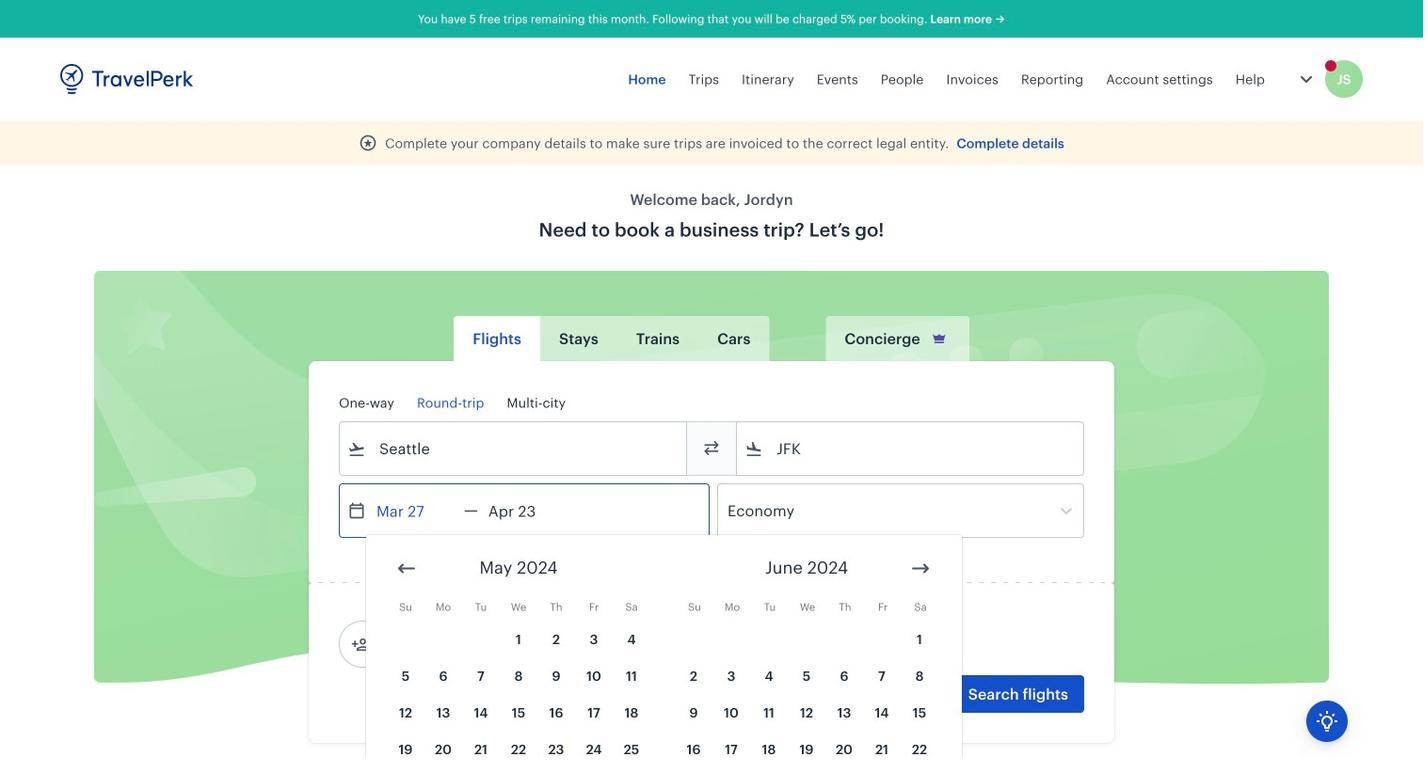 Task type: locate. For each thing, give the bounding box(es) containing it.
calendar application
[[366, 536, 1423, 758]]

From search field
[[366, 434, 662, 464]]



Task type: describe. For each thing, give the bounding box(es) containing it.
Depart text field
[[366, 485, 464, 537]]

move backward to switch to the previous month. image
[[395, 558, 418, 580]]

Add first traveler search field
[[370, 630, 566, 660]]

Return text field
[[478, 485, 576, 537]]

move forward to switch to the next month. image
[[909, 558, 932, 580]]

To search field
[[763, 434, 1059, 464]]



